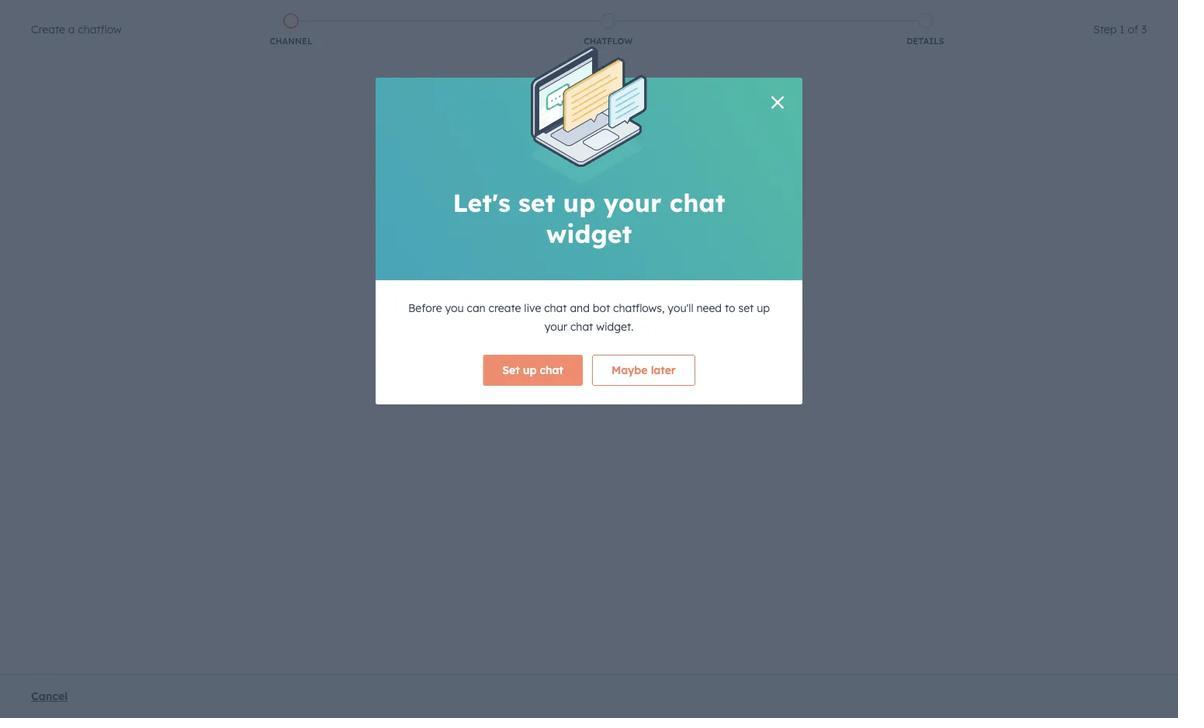 Task type: describe. For each thing, give the bounding box(es) containing it.
create
[[489, 301, 521, 315]]

Facebook Messenger checkbox
[[594, 121, 738, 262]]

before
[[408, 301, 442, 315]]

maybe
[[612, 363, 648, 377]]

your inside let's set up your chat widget
[[604, 187, 662, 218]]

to inside before you can create live chat and bot chatflows, you'll need to set up your chat widget.
[[725, 301, 736, 315]]

would
[[468, 75, 518, 96]]

close image
[[772, 96, 784, 109]]

need
[[697, 301, 722, 315]]

channel list item
[[133, 10, 450, 50]]

chatflow list item
[[450, 10, 767, 50]]

chatflow
[[584, 36, 633, 47]]

bot
[[593, 301, 611, 315]]

chatflows,
[[614, 301, 665, 315]]

set up chat
[[503, 363, 564, 377]]

up inside before you can create live chat and bot chatflows, you'll need to set up your chat widget.
[[757, 301, 770, 315]]

chat inside let's set up your chat widget
[[670, 187, 726, 218]]

maybe later
[[612, 363, 676, 377]]

Search HubSpot search field
[[961, 33, 1151, 59]]

let's set up your chat widget
[[453, 187, 726, 249]]

set
[[503, 363, 520, 377]]

messenger
[[633, 226, 699, 242]]

a
[[68, 23, 75, 36]]

cancel button
[[31, 687, 68, 706]]

website
[[488, 217, 537, 233]]

facebook messenger
[[633, 208, 699, 242]]

let's
[[453, 187, 511, 218]]

create
[[31, 23, 65, 36]]

chatflow
[[78, 23, 122, 36]]

can
[[467, 301, 486, 315]]

1 horizontal spatial you
[[523, 75, 554, 96]]

0 vertical spatial to
[[594, 75, 611, 96]]

you inside before you can create live chat and bot chatflows, you'll need to set up your chat widget.
[[445, 301, 464, 315]]



Task type: locate. For each thing, give the bounding box(es) containing it.
upgrade image
[[882, 7, 896, 21]]

you
[[523, 75, 554, 96], [445, 301, 464, 315]]

your up set up chat
[[545, 320, 568, 333]]

set right need
[[739, 301, 754, 315]]

channel
[[270, 36, 313, 47]]

1 vertical spatial to
[[725, 301, 736, 315]]

chat right set
[[540, 363, 564, 377]]

widget
[[546, 218, 632, 249]]

facebook
[[636, 208, 697, 223]]

where
[[409, 75, 463, 96]]

you'll
[[668, 301, 694, 315]]

chat inside button
[[540, 363, 564, 377]]

set right the "let's"
[[519, 187, 556, 218]]

later
[[651, 363, 676, 377]]

1 vertical spatial you
[[445, 301, 464, 315]]

to right need
[[725, 301, 736, 315]]

your
[[604, 187, 662, 218], [545, 320, 568, 333]]

you left can on the left top of the page
[[445, 301, 464, 315]]

1 horizontal spatial your
[[604, 187, 662, 218]]

chat up messenger
[[670, 187, 726, 218]]

1 vertical spatial your
[[545, 320, 568, 333]]

live
[[524, 301, 542, 315]]

0 horizontal spatial up
[[523, 363, 537, 377]]

up right set
[[523, 363, 537, 377]]

your inside before you can create live chat and bot chatflows, you'll need to set up your chat widget.
[[545, 320, 568, 333]]

chat down 'and'
[[571, 320, 594, 333]]

0 horizontal spatial your
[[545, 320, 568, 333]]

1 horizontal spatial up
[[564, 187, 596, 218]]

1 horizontal spatial to
[[725, 301, 736, 315]]

and
[[570, 301, 590, 315]]

maybe later button
[[593, 355, 696, 386]]

set up chat button
[[483, 355, 583, 386]]

you left like
[[523, 75, 554, 96]]

where would you like to add this chatflow?
[[409, 75, 770, 96]]

1 horizontal spatial set
[[739, 301, 754, 315]]

this
[[654, 75, 684, 96]]

1 vertical spatial set
[[739, 301, 754, 315]]

0 horizontal spatial you
[[445, 301, 464, 315]]

2 horizontal spatial up
[[757, 301, 770, 315]]

0 vertical spatial your
[[604, 187, 662, 218]]

widget.
[[597, 320, 634, 333]]

to
[[594, 75, 611, 96], [725, 301, 736, 315]]

up right need
[[757, 301, 770, 315]]

3
[[1142, 23, 1148, 36]]

upgrade menu
[[881, 0, 1160, 25]]

up inside let's set up your chat widget
[[564, 187, 596, 218]]

your up messenger
[[604, 187, 662, 218]]

up inside button
[[523, 363, 537, 377]]

let's set up your chat widget dialog
[[376, 47, 803, 405]]

0 horizontal spatial to
[[594, 75, 611, 96]]

1
[[1121, 23, 1126, 36]]

like
[[559, 75, 589, 96]]

upgrade
[[899, 7, 941, 20]]

0 vertical spatial you
[[523, 75, 554, 96]]

1 vertical spatial up
[[757, 301, 770, 315]]

list containing channel
[[133, 10, 1085, 50]]

set inside let's set up your chat widget
[[519, 187, 556, 218]]

0 horizontal spatial set
[[519, 187, 556, 218]]

chat right live
[[545, 301, 567, 315]]

step 1 of 3
[[1094, 23, 1148, 36]]

add
[[616, 75, 649, 96]]

of
[[1129, 23, 1139, 36]]

2 vertical spatial up
[[523, 363, 537, 377]]

details list item
[[767, 10, 1085, 50]]

set
[[519, 187, 556, 218], [739, 301, 754, 315]]

up right website
[[564, 187, 596, 218]]

list
[[133, 10, 1085, 50]]

set inside before you can create live chat and bot chatflows, you'll need to set up your chat widget.
[[739, 301, 754, 315]]

Website checkbox
[[441, 121, 585, 262]]

chat
[[670, 187, 726, 218], [545, 301, 567, 315], [571, 320, 594, 333], [540, 363, 564, 377]]

details
[[907, 36, 945, 47]]

menu item
[[1090, 0, 1160, 25]]

chatflow?
[[689, 75, 770, 96]]

create a chatflow
[[31, 23, 122, 36]]

up
[[564, 187, 596, 218], [757, 301, 770, 315], [523, 363, 537, 377]]

to right like
[[594, 75, 611, 96]]

0 vertical spatial set
[[519, 187, 556, 218]]

before you can create live chat and bot chatflows, you'll need to set up your chat widget.
[[408, 301, 770, 333]]

cancel
[[31, 690, 68, 703]]

step
[[1094, 23, 1118, 36]]

0 vertical spatial up
[[564, 187, 596, 218]]



Task type: vqa. For each thing, say whether or not it's contained in the screenshot.
Website
yes



